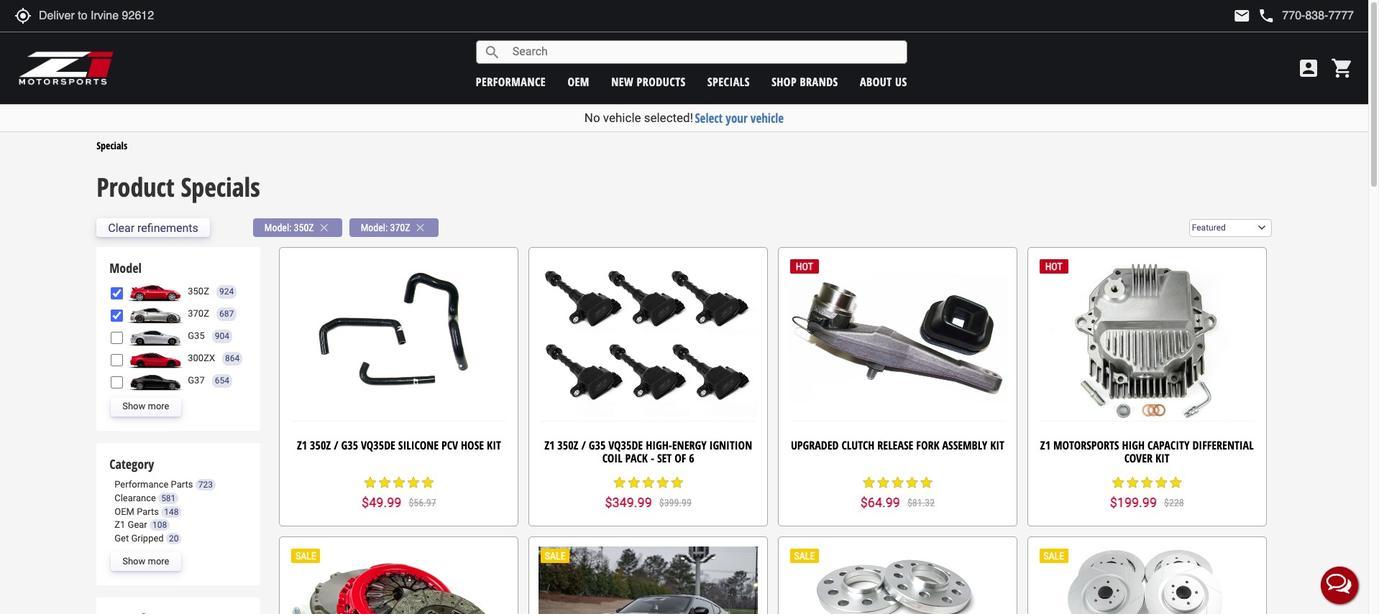 Task type: vqa. For each thing, say whether or not it's contained in the screenshot.


Task type: locate. For each thing, give the bounding box(es) containing it.
0 horizontal spatial vehicle
[[603, 111, 641, 125]]

performance link
[[476, 74, 546, 90]]

None checkbox
[[111, 288, 123, 300], [111, 310, 123, 322], [111, 377, 123, 389], [111, 288, 123, 300], [111, 310, 123, 322], [111, 377, 123, 389]]

1 show more button from the top
[[111, 398, 181, 417]]

new
[[611, 74, 634, 90]]

g35 inside the z1 350z / g35 vq35de high-energy ignition coil pack - set of 6
[[589, 438, 606, 454]]

shopping_cart link
[[1327, 57, 1354, 80]]

$56.97
[[409, 498, 436, 509]]

refinements
[[137, 221, 198, 235]]

g35 up 300zx
[[188, 331, 205, 342]]

close for model: 350z close
[[318, 222, 330, 235]]

/ inside the z1 350z / g35 vq35de high-energy ignition coil pack - set of 6
[[581, 438, 586, 454]]

shop brands link
[[772, 74, 838, 90]]

2 model: from the left
[[361, 222, 388, 234]]

more for category
[[148, 556, 169, 567]]

2 show more from the top
[[122, 556, 169, 567]]

specials up product
[[97, 138, 127, 152]]

nissan 300zx z32 1990 1991 1992 1993 1994 1995 1996 vg30dett vg30de twin turbo non turbo z1 motorsports image
[[127, 350, 184, 369]]

1 horizontal spatial close
[[414, 222, 427, 235]]

/
[[334, 438, 338, 454], [581, 438, 586, 454]]

924
[[219, 287, 234, 297]]

mail link
[[1233, 7, 1251, 24]]

0 horizontal spatial close
[[318, 222, 330, 235]]

z1 inside the z1 350z / g35 vq35de high-energy ignition coil pack - set of 6
[[544, 438, 555, 454]]

350z inside the z1 350z / g35 vq35de high-energy ignition coil pack - set of 6
[[557, 438, 578, 454]]

0 vertical spatial oem
[[568, 74, 589, 90]]

17 star from the left
[[1125, 476, 1140, 490]]

$399.99
[[659, 498, 692, 509]]

6 star from the left
[[612, 476, 627, 490]]

0 horizontal spatial 370z
[[188, 309, 209, 319]]

370z inside "model: 370z close"
[[390, 222, 410, 234]]

vq35de left -
[[608, 438, 643, 454]]

0 horizontal spatial /
[[334, 438, 338, 454]]

None checkbox
[[111, 332, 123, 344], [111, 355, 123, 367], [111, 332, 123, 344], [111, 355, 123, 367]]

oem
[[568, 74, 589, 90], [114, 507, 134, 517]]

kit right hose
[[487, 438, 501, 454]]

0 vertical spatial show more button
[[111, 398, 181, 417]]

z1 for z1 350z / g35 vq35de high-energy ignition coil pack - set of 6
[[544, 438, 555, 454]]

model: inside model: 350z close
[[264, 222, 291, 234]]

0 horizontal spatial kit
[[487, 438, 501, 454]]

13 star from the left
[[890, 476, 905, 490]]

nissan 350z z33 2003 2004 2005 2006 2007 2008 2009 vq35de 3.5l revup rev up vq35hr nismo z1 motorsports image
[[127, 283, 184, 302]]

vq35de for silicone
[[361, 438, 395, 454]]

shopping_cart
[[1331, 57, 1354, 80]]

clutch
[[841, 438, 875, 454]]

specials up refinements
[[181, 170, 260, 205]]

350z
[[294, 222, 314, 234], [188, 286, 209, 297], [310, 438, 331, 454], [557, 438, 578, 454]]

upgraded
[[791, 438, 839, 454]]

0 vertical spatial parts
[[171, 480, 193, 491]]

2 horizontal spatial kit
[[1155, 451, 1170, 467]]

model:
[[264, 222, 291, 234], [361, 222, 388, 234]]

close for model: 370z close
[[414, 222, 427, 235]]

7 star from the left
[[627, 476, 641, 490]]

kit right 'cover'
[[1155, 451, 1170, 467]]

z1 for z1 350z / g35 vq35de silicone pcv hose kit
[[297, 438, 307, 454]]

parts
[[171, 480, 193, 491], [137, 507, 159, 517]]

show more down gripped
[[122, 556, 169, 567]]

clearance
[[114, 493, 156, 504]]

more down the infiniti g37 coupe sedan convertible v36 cv36 hv36 skyline 2008 2009 2010 2011 2012 2013 3.7l vq37vhr z1 motorsports image
[[148, 401, 169, 412]]

350z for z1 350z / g35 vq35de high-energy ignition coil pack - set of 6
[[557, 438, 578, 454]]

select
[[695, 110, 723, 127]]

0 vertical spatial more
[[148, 401, 169, 412]]

show down the get
[[122, 556, 145, 567]]

1 show more from the top
[[122, 401, 169, 412]]

687
[[219, 309, 234, 319]]

0 vertical spatial show
[[122, 401, 145, 412]]

g35 left silicone
[[341, 438, 358, 454]]

vq35de inside the z1 350z / g35 vq35de high-energy ignition coil pack - set of 6
[[608, 438, 643, 454]]

1 vertical spatial show
[[122, 556, 145, 567]]

1 vertical spatial show more button
[[111, 553, 181, 572]]

1 horizontal spatial /
[[581, 438, 586, 454]]

selected!
[[644, 111, 693, 125]]

account_box
[[1297, 57, 1320, 80]]

2 show more button from the top
[[111, 553, 181, 572]]

2 / from the left
[[581, 438, 586, 454]]

19 star from the left
[[1154, 476, 1168, 490]]

1 vertical spatial show more
[[122, 556, 169, 567]]

more down gripped
[[148, 556, 169, 567]]

phone link
[[1258, 7, 1354, 24]]

oem up no
[[568, 74, 589, 90]]

$49.99
[[362, 496, 401, 511]]

1 horizontal spatial model:
[[361, 222, 388, 234]]

fork
[[916, 438, 939, 454]]

model: inside "model: 370z close"
[[361, 222, 388, 234]]

370z
[[390, 222, 410, 234], [188, 309, 209, 319]]

show more button down the infiniti g37 coupe sedan convertible v36 cv36 hv36 skyline 2008 2009 2010 2011 2012 2013 3.7l vq37vhr z1 motorsports image
[[111, 398, 181, 417]]

vehicle inside no vehicle selected! select your vehicle
[[603, 111, 641, 125]]

g37
[[188, 376, 205, 386]]

1 close from the left
[[318, 222, 330, 235]]

ignition
[[709, 438, 752, 454]]

show more for category
[[122, 556, 169, 567]]

show more button down gripped
[[111, 553, 181, 572]]

z1 motorsports logo image
[[18, 50, 115, 86]]

z1
[[297, 438, 307, 454], [544, 438, 555, 454], [1040, 438, 1051, 454], [114, 520, 125, 531]]

0 vertical spatial specials
[[97, 138, 127, 152]]

infiniti g37 coupe sedan convertible v36 cv36 hv36 skyline 2008 2009 2010 2011 2012 2013 3.7l vq37vhr z1 motorsports image
[[127, 372, 184, 391]]

1 vertical spatial oem
[[114, 507, 134, 517]]

2 more from the top
[[148, 556, 169, 567]]

0 vertical spatial 370z
[[390, 222, 410, 234]]

mail
[[1233, 7, 1251, 24]]

1 more from the top
[[148, 401, 169, 412]]

show more
[[122, 401, 169, 412], [122, 556, 169, 567]]

0 vertical spatial show more
[[122, 401, 169, 412]]

about us link
[[860, 74, 907, 90]]

my_location
[[14, 7, 32, 24]]

silicone
[[398, 438, 439, 454]]

2 vq35de from the left
[[608, 438, 643, 454]]

vehicle right no
[[603, 111, 641, 125]]

show down the infiniti g37 coupe sedan convertible v36 cv36 hv36 skyline 2008 2009 2010 2011 2012 2013 3.7l vq37vhr z1 motorsports image
[[122, 401, 145, 412]]

16 star from the left
[[1111, 476, 1125, 490]]

oem down the clearance on the left of the page
[[114, 507, 134, 517]]

category
[[109, 456, 154, 473]]

star star star star star $199.99 $228
[[1110, 476, 1184, 511]]

kit
[[487, 438, 501, 454], [990, 438, 1004, 454], [1155, 451, 1170, 467]]

specials link
[[707, 74, 750, 90]]

1 / from the left
[[334, 438, 338, 454]]

5 star from the left
[[421, 476, 435, 490]]

high
[[1122, 438, 1145, 454]]

clear refinements
[[108, 221, 198, 235]]

904
[[215, 331, 229, 342]]

g35 for z1 350z / g35 vq35de high-energy ignition coil pack - set of 6
[[589, 438, 606, 454]]

1 vertical spatial more
[[148, 556, 169, 567]]

1 horizontal spatial 370z
[[390, 222, 410, 234]]

g35
[[188, 331, 205, 342], [341, 438, 358, 454], [589, 438, 606, 454]]

1 vertical spatial specials
[[181, 170, 260, 205]]

1 horizontal spatial g35
[[341, 438, 358, 454]]

show
[[122, 401, 145, 412], [122, 556, 145, 567]]

1 show from the top
[[122, 401, 145, 412]]

z1 inside z1 motorsports high capacity differential cover kit
[[1040, 438, 1051, 454]]

2 show from the top
[[122, 556, 145, 567]]

vq35de
[[361, 438, 395, 454], [608, 438, 643, 454]]

1 vq35de from the left
[[361, 438, 395, 454]]

2 close from the left
[[414, 222, 427, 235]]

vehicle
[[750, 110, 784, 127], [603, 111, 641, 125]]

parts up the 581
[[171, 480, 193, 491]]

z1 for z1 motorsports high capacity differential cover kit
[[1040, 438, 1051, 454]]

g35 left the pack
[[589, 438, 606, 454]]

your
[[726, 110, 747, 127]]

$228
[[1164, 498, 1184, 509]]

350z inside model: 350z close
[[294, 222, 314, 234]]

0 horizontal spatial specials
[[97, 138, 127, 152]]

mail phone
[[1233, 7, 1275, 24]]

energy
[[672, 438, 707, 454]]

0 horizontal spatial oem
[[114, 507, 134, 517]]

10 star from the left
[[670, 476, 684, 490]]

1 vertical spatial parts
[[137, 507, 159, 517]]

kit right assembly
[[990, 438, 1004, 454]]

1 model: from the left
[[264, 222, 291, 234]]

shop
[[772, 74, 797, 90]]

0 horizontal spatial vq35de
[[361, 438, 395, 454]]

0 horizontal spatial model:
[[264, 222, 291, 234]]

1 horizontal spatial vq35de
[[608, 438, 643, 454]]

phone
[[1258, 7, 1275, 24]]

$199.99
[[1110, 496, 1157, 511]]

15 star from the left
[[919, 476, 934, 490]]

pack
[[625, 451, 648, 467]]

1 horizontal spatial oem
[[568, 74, 589, 90]]

2 horizontal spatial g35
[[589, 438, 606, 454]]

more
[[148, 401, 169, 412], [148, 556, 169, 567]]

-
[[651, 451, 654, 467]]

cover
[[1124, 451, 1153, 467]]

8 star from the left
[[641, 476, 655, 490]]

1 horizontal spatial specials
[[181, 170, 260, 205]]

star
[[363, 476, 377, 490], [377, 476, 392, 490], [392, 476, 406, 490], [406, 476, 421, 490], [421, 476, 435, 490], [612, 476, 627, 490], [627, 476, 641, 490], [641, 476, 655, 490], [655, 476, 670, 490], [670, 476, 684, 490], [862, 476, 876, 490], [876, 476, 890, 490], [890, 476, 905, 490], [905, 476, 919, 490], [919, 476, 934, 490], [1111, 476, 1125, 490], [1125, 476, 1140, 490], [1140, 476, 1154, 490], [1154, 476, 1168, 490], [1168, 476, 1183, 490]]

vq35de left silicone
[[361, 438, 395, 454]]

show more down the infiniti g37 coupe sedan convertible v36 cv36 hv36 skyline 2008 2009 2010 2011 2012 2013 3.7l vq37vhr z1 motorsports image
[[122, 401, 169, 412]]

upgraded clutch release fork assembly kit
[[791, 438, 1004, 454]]

vehicle right your
[[750, 110, 784, 127]]

parts up the gear
[[137, 507, 159, 517]]

1 horizontal spatial kit
[[990, 438, 1004, 454]]



Task type: describe. For each thing, give the bounding box(es) containing it.
model: for model: 370z close
[[361, 222, 388, 234]]

show more for model
[[122, 401, 169, 412]]

148
[[164, 507, 179, 517]]

kit inside z1 motorsports high capacity differential cover kit
[[1155, 451, 1170, 467]]

12 star from the left
[[876, 476, 890, 490]]

star star star star star $349.99 $399.99
[[605, 476, 692, 511]]

specials link
[[97, 138, 127, 152]]

model: 350z close
[[264, 222, 330, 235]]

350z for z1 350z / g35 vq35de silicone pcv hose kit
[[310, 438, 331, 454]]

$64.99
[[860, 496, 900, 511]]

products
[[637, 74, 686, 90]]

performance
[[476, 74, 546, 90]]

9 star from the left
[[655, 476, 670, 490]]

108
[[152, 521, 167, 531]]

723
[[198, 481, 213, 491]]

select your vehicle link
[[695, 110, 784, 127]]

581
[[161, 494, 176, 504]]

star star star star star $49.99 $56.97
[[362, 476, 436, 511]]

model: 370z close
[[361, 222, 427, 235]]

model: for model: 350z close
[[264, 222, 291, 234]]

new products
[[611, 74, 686, 90]]

20
[[169, 534, 179, 544]]

show for category
[[122, 556, 145, 567]]

/ for z1 350z / g35 vq35de high-energy ignition coil pack - set of 6
[[581, 438, 586, 454]]

gear
[[128, 520, 147, 531]]

us
[[895, 74, 907, 90]]

18 star from the left
[[1140, 476, 1154, 490]]

4 star from the left
[[406, 476, 421, 490]]

more for model
[[148, 401, 169, 412]]

oem link
[[568, 74, 589, 90]]

$81.32
[[907, 498, 935, 509]]

clear
[[108, 221, 135, 235]]

star star star star star $64.99 $81.32
[[860, 476, 935, 511]]

1 vertical spatial 370z
[[188, 309, 209, 319]]

no
[[584, 111, 600, 125]]

14 star from the left
[[905, 476, 919, 490]]

specials
[[707, 74, 750, 90]]

$349.99
[[605, 496, 652, 511]]

coil
[[602, 451, 622, 467]]

differential
[[1192, 438, 1254, 454]]

1 star from the left
[[363, 476, 377, 490]]

864
[[225, 354, 240, 364]]

20 star from the left
[[1168, 476, 1183, 490]]

get
[[114, 533, 129, 544]]

z1 motorsports high capacity differential cover kit
[[1040, 438, 1254, 467]]

brands
[[800, 74, 838, 90]]

11 star from the left
[[862, 476, 876, 490]]

654
[[215, 376, 229, 386]]

no vehicle selected! select your vehicle
[[584, 110, 784, 127]]

about
[[860, 74, 892, 90]]

account_box link
[[1293, 57, 1324, 80]]

product specials
[[97, 170, 260, 205]]

show more button for model
[[111, 398, 181, 417]]

show more button for category
[[111, 553, 181, 572]]

/ for z1 350z / g35 vq35de silicone pcv hose kit
[[334, 438, 338, 454]]

of
[[675, 451, 686, 467]]

0 horizontal spatial parts
[[137, 507, 159, 517]]

z1 inside category performance parts 723 clearance 581 oem parts 148 z1 gear 108 get gripped 20
[[114, 520, 125, 531]]

category performance parts 723 clearance 581 oem parts 148 z1 gear 108 get gripped 20
[[109, 456, 213, 544]]

nissan 370z z34 2009 2010 2011 2012 2013 2014 2015 2016 2017 2018 2019 3.7l vq37vhr vhr nismo z1 motorsports image
[[127, 305, 184, 324]]

gripped
[[131, 533, 164, 544]]

about us
[[860, 74, 907, 90]]

oem inside category performance parts 723 clearance 581 oem parts 148 z1 gear 108 get gripped 20
[[114, 507, 134, 517]]

release
[[877, 438, 913, 454]]

hose
[[461, 438, 484, 454]]

set
[[657, 451, 672, 467]]

assembly
[[942, 438, 987, 454]]

search
[[484, 43, 501, 61]]

product
[[97, 170, 174, 205]]

vq35de for high-
[[608, 438, 643, 454]]

model
[[109, 259, 141, 277]]

1 horizontal spatial parts
[[171, 480, 193, 491]]

pcv
[[441, 438, 458, 454]]

infiniti g35 coupe sedan v35 v36 skyline 2003 2004 2005 2006 2007 2008 3.5l vq35de revup rev up vq35hr z1 motorsports image
[[127, 328, 184, 346]]

clear refinements button
[[97, 219, 210, 237]]

performance
[[114, 480, 169, 491]]

g35 for z1 350z / g35 vq35de silicone pcv hose kit
[[341, 438, 358, 454]]

2 star from the left
[[377, 476, 392, 490]]

z1 350z / g35 vq35de silicone pcv hose kit
[[297, 438, 501, 454]]

6
[[689, 451, 694, 467]]

capacity
[[1147, 438, 1190, 454]]

3 star from the left
[[392, 476, 406, 490]]

300zx
[[188, 353, 215, 364]]

high-
[[646, 438, 672, 454]]

1 horizontal spatial vehicle
[[750, 110, 784, 127]]

Search search field
[[501, 41, 906, 63]]

motorsports
[[1053, 438, 1119, 454]]

shop brands
[[772, 74, 838, 90]]

z1 350z / g35 vq35de high-energy ignition coil pack - set of 6
[[544, 438, 752, 467]]

350z for model: 350z close
[[294, 222, 314, 234]]

show for model
[[122, 401, 145, 412]]

new products link
[[611, 74, 686, 90]]

0 horizontal spatial g35
[[188, 331, 205, 342]]



